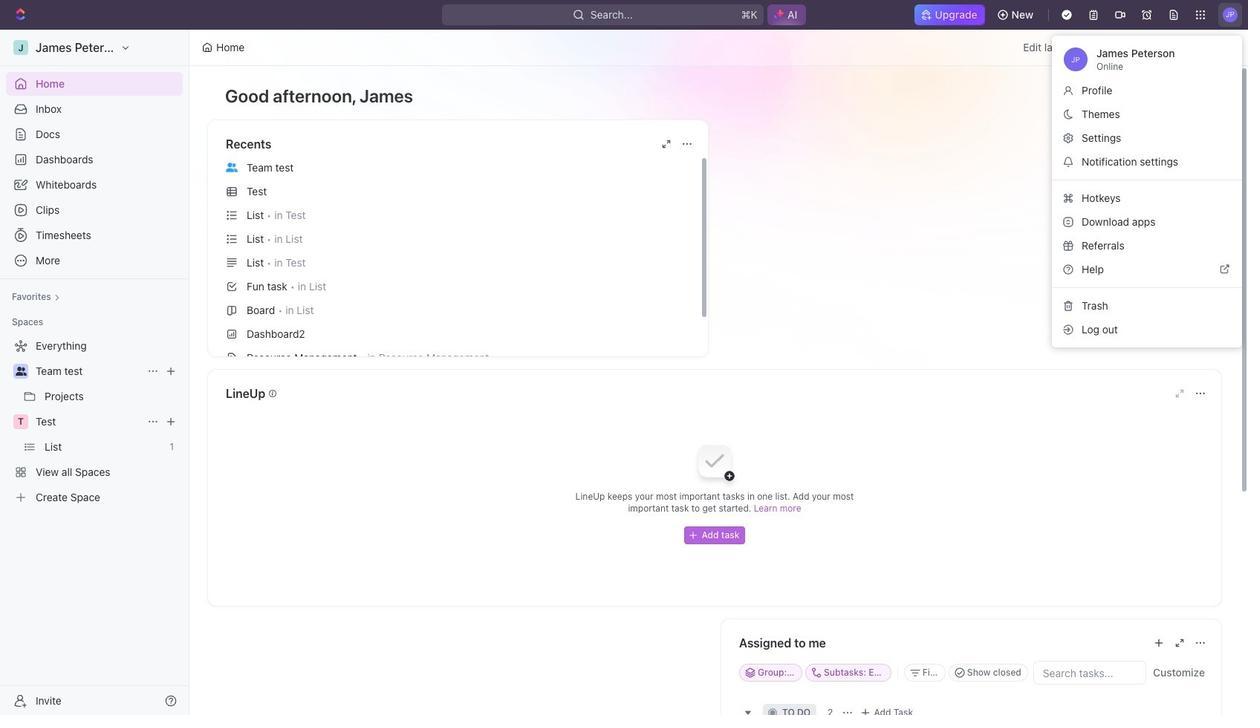 Task type: vqa. For each thing, say whether or not it's contained in the screenshot.
Email, comma or space separated text field
no



Task type: locate. For each thing, give the bounding box(es) containing it.
Search tasks... text field
[[1034, 662, 1146, 684]]

tree
[[6, 334, 183, 510]]

tree inside the sidebar navigation
[[6, 334, 183, 510]]



Task type: describe. For each thing, give the bounding box(es) containing it.
test, , element
[[13, 415, 28, 430]]

user group image
[[15, 367, 26, 376]]

sidebar navigation
[[0, 30, 190, 716]]

user group image
[[226, 163, 238, 172]]



